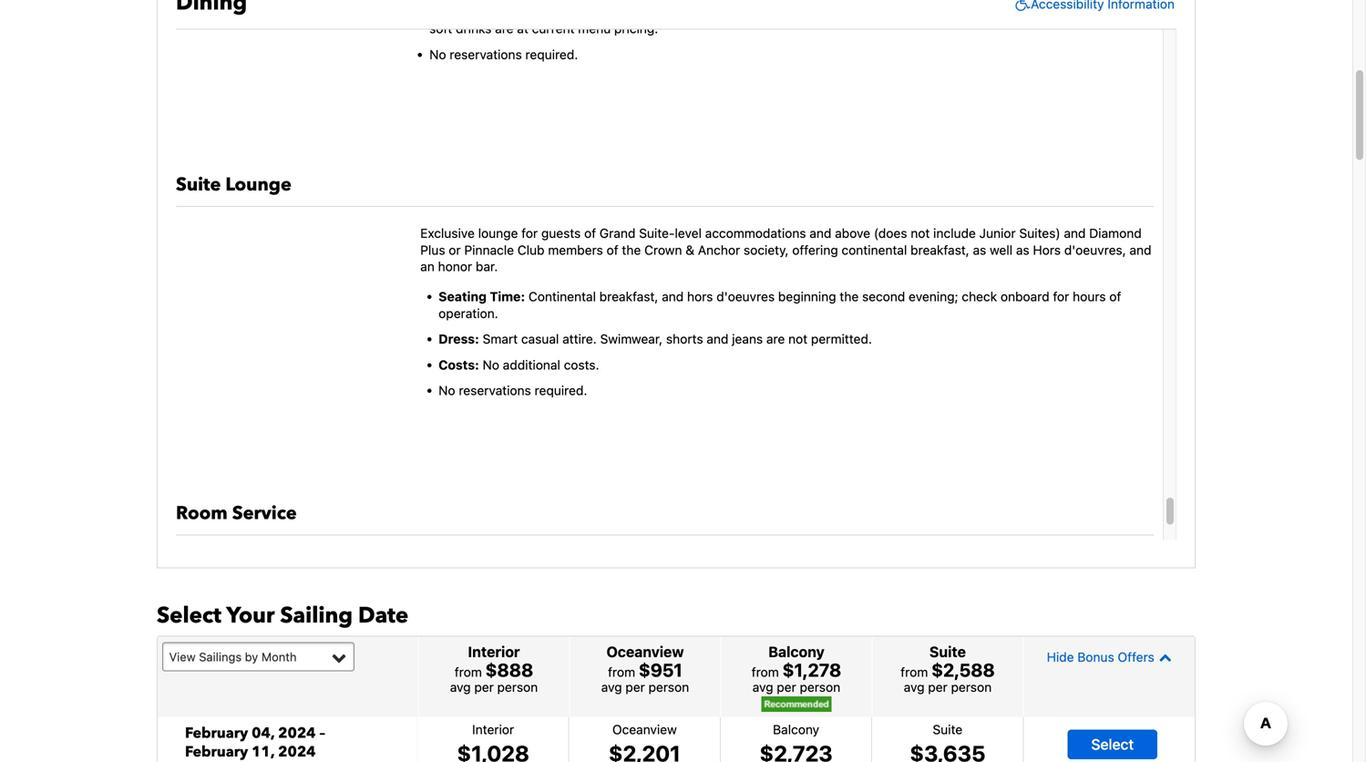 Task type: describe. For each thing, give the bounding box(es) containing it.
continental breakfast, and hors d'oeuvres beginning the second evening; check onboard for hours of operation.
[[439, 289, 1122, 321]]

d'oeuvres,
[[1064, 242, 1126, 257]]

recommended image
[[762, 696, 832, 712]]

$2,588
[[932, 659, 995, 680]]

04,
[[252, 723, 275, 743]]

exclusive lounge for guests of grand suite-level accommodations and above (does not include junior suites) and diamond plus or pinnacle club members of the crown & anchor society, offering continental breakfast, as well as hors d'oeuvres, and an honor bar.
[[420, 226, 1152, 274]]

from for $1,278
[[752, 664, 779, 679]]

continental
[[529, 289, 596, 304]]

suites)
[[1019, 226, 1061, 241]]

0 vertical spatial required.
[[525, 47, 578, 62]]

1 as from the left
[[973, 242, 987, 257]]

members
[[548, 242, 603, 257]]

avg for $1,278
[[753, 679, 774, 694]]

february
[[185, 723, 248, 743]]

from for $2,588
[[901, 664, 928, 679]]

person for $1,278
[[800, 679, 841, 694]]

bar.
[[476, 259, 498, 274]]

suite lounge
[[176, 172, 292, 197]]

permitted.
[[811, 331, 872, 346]]

hide bonus offers
[[1047, 649, 1155, 664]]

2 vertical spatial no
[[439, 383, 455, 398]]

swimwear,
[[600, 331, 663, 346]]

balcony for balcony
[[773, 722, 820, 737]]

seating
[[439, 289, 487, 304]]

lounge
[[478, 226, 518, 241]]

cruise;
[[670, 5, 710, 20]]

water,
[[982, 5, 1017, 20]]

avg for $888
[[450, 679, 471, 694]]

bottled
[[936, 5, 978, 20]]

2 vertical spatial suite
[[933, 722, 963, 737]]

per for $888
[[474, 679, 494, 694]]

select your sailing date
[[157, 601, 409, 631]]

onboard
[[1001, 289, 1050, 304]]

diamond
[[1089, 226, 1142, 241]]

beginning
[[778, 289, 836, 304]]

guests
[[541, 226, 581, 241]]

&
[[686, 242, 695, 257]]

for inside continental breakfast, and hors d'oeuvres beginning the second evening; check onboard for hours of operation.
[[1053, 289, 1069, 304]]

of inside food included in the cost of your cruise; specialty drinks, alcoholic beverages, bottled water, beer, wine and soft drinks are at current menu pricing.
[[625, 5, 637, 20]]

hours
[[1073, 289, 1106, 304]]

0 horizontal spatial not
[[789, 331, 808, 346]]

casual
[[521, 331, 559, 346]]

$1,278
[[783, 659, 842, 680]]

suite for lounge
[[176, 172, 221, 197]]

menu
[[578, 21, 611, 36]]

oceanview from $951 avg per person
[[601, 643, 689, 694]]

and left jeans
[[707, 331, 729, 346]]

cost
[[597, 5, 622, 20]]

the inside continental breakfast, and hors d'oeuvres beginning the second evening; check onboard for hours of operation.
[[840, 289, 859, 304]]

view
[[169, 650, 196, 663]]

an
[[420, 259, 435, 274]]

and inside food included in the cost of your cruise; specialty drinks, alcoholic beverages, bottled water, beer, wine and soft drinks are at current menu pricing.
[[1085, 5, 1107, 20]]

the inside exclusive lounge for guests of grand suite-level accommodations and above (does not include junior suites) and diamond plus or pinnacle club members of the crown & anchor society, offering continental breakfast, as well as hors d'oeuvres, and an honor bar.
[[622, 242, 641, 257]]

1 vertical spatial reservations
[[459, 383, 531, 398]]

costs:
[[439, 357, 479, 372]]

hors
[[687, 289, 713, 304]]

at
[[517, 21, 529, 36]]

avg for $951
[[601, 679, 622, 694]]

breakfast, inside continental breakfast, and hors d'oeuvres beginning the second evening; check onboard for hours of operation.
[[600, 289, 658, 304]]

sailings
[[199, 650, 242, 663]]

suite-
[[639, 226, 675, 241]]

drinks
[[456, 21, 492, 36]]

in
[[560, 5, 571, 20]]

of up members
[[584, 226, 596, 241]]

interior from $888 avg per person
[[450, 643, 538, 694]]

suite for from
[[930, 643, 966, 660]]

(does
[[874, 226, 907, 241]]

of down grand
[[607, 242, 619, 257]]

grand
[[600, 226, 636, 241]]

hide bonus offers link
[[1029, 641, 1190, 673]]

current
[[532, 21, 575, 36]]

interior for interior
[[472, 722, 514, 737]]

by
[[245, 650, 258, 663]]

food
[[474, 5, 503, 20]]

avg for $2,588
[[904, 679, 925, 694]]

and inside continental breakfast, and hors d'oeuvres beginning the second evening; check onboard for hours of operation.
[[662, 289, 684, 304]]

breakfast, inside exclusive lounge for guests of grand suite-level accommodations and above (does not include junior suites) and diamond plus or pinnacle club members of the crown & anchor society, offering continental breakfast, as well as hors d'oeuvres, and an honor bar.
[[911, 242, 970, 257]]

smart
[[483, 331, 518, 346]]

exclusive
[[420, 226, 475, 241]]

view sailings by month link
[[162, 642, 355, 671]]

above
[[835, 226, 871, 241]]

society,
[[744, 242, 789, 257]]

offering
[[792, 242, 838, 257]]

wheelchair image
[[1011, 0, 1031, 13]]

dress:
[[439, 331, 479, 346]]

hors
[[1033, 242, 1061, 257]]

balcony for balcony from $1,278 avg per person
[[768, 643, 825, 660]]

honor
[[438, 259, 472, 274]]

food included in the cost of your cruise; specialty drinks, alcoholic beverages, bottled water, beer, wine and soft drinks are at current menu pricing.
[[429, 5, 1107, 36]]

costs.
[[564, 357, 599, 372]]

well
[[990, 242, 1013, 257]]

continental
[[842, 242, 907, 257]]

hide
[[1047, 649, 1074, 664]]

not inside exclusive lounge for guests of grand suite-level accommodations and above (does not include junior suites) and diamond plus or pinnacle club members of the crown & anchor society, offering continental breakfast, as well as hors d'oeuvres, and an honor bar.
[[911, 226, 930, 241]]

service
[[232, 501, 297, 526]]

2 as from the left
[[1016, 242, 1030, 257]]

and up d'oeuvres,
[[1064, 226, 1086, 241]]

include
[[934, 226, 976, 241]]

are inside food included in the cost of your cruise; specialty drinks, alcoholic beverages, bottled water, beer, wine and soft drinks are at current menu pricing.
[[495, 21, 514, 36]]

per for $2,588
[[928, 679, 948, 694]]

drinks,
[[769, 5, 809, 20]]

0 vertical spatial no reservations required.
[[429, 47, 578, 62]]

pinnacle
[[464, 242, 514, 257]]

and up offering
[[810, 226, 832, 241]]

1 vertical spatial no
[[483, 357, 499, 372]]

d'oeuvres
[[717, 289, 775, 304]]



Task type: locate. For each thing, give the bounding box(es) containing it.
for left hours
[[1053, 289, 1069, 304]]

select for select your sailing date
[[157, 601, 221, 631]]

lounge
[[225, 172, 292, 197]]

not down continental breakfast, and hors d'oeuvres beginning the second evening; check onboard for hours of operation.
[[789, 331, 808, 346]]

select up view
[[157, 601, 221, 631]]

0 horizontal spatial for
[[522, 226, 538, 241]]

balcony
[[768, 643, 825, 660], [773, 722, 820, 737]]

from inside oceanview from $951 avg per person
[[608, 664, 635, 679]]

of up pricing.
[[625, 5, 637, 20]]

no reservations required. down the at
[[429, 47, 578, 62]]

0 vertical spatial oceanview
[[607, 643, 684, 660]]

and right wine
[[1085, 5, 1107, 20]]

1 vertical spatial the
[[622, 242, 641, 257]]

balcony from $1,278 avg per person
[[752, 643, 842, 694]]

and left 'hors'
[[662, 289, 684, 304]]

0 vertical spatial no
[[429, 47, 446, 62]]

offers
[[1118, 649, 1155, 664]]

1 horizontal spatial for
[[1053, 289, 1069, 304]]

0 vertical spatial select
[[157, 601, 221, 631]]

crown
[[644, 242, 682, 257]]

seating time:
[[439, 289, 525, 304]]

level
[[675, 226, 702, 241]]

evening;
[[909, 289, 959, 304]]

1 vertical spatial are
[[767, 331, 785, 346]]

avg up recommended image
[[753, 679, 774, 694]]

0 horizontal spatial are
[[495, 21, 514, 36]]

from up recommended image
[[752, 664, 779, 679]]

as
[[973, 242, 987, 257], [1016, 242, 1030, 257]]

avg inside the suite from $2,588 avg per person
[[904, 679, 925, 694]]

additional
[[503, 357, 560, 372]]

2 horizontal spatial the
[[840, 289, 859, 304]]

reservations
[[450, 47, 522, 62], [459, 383, 531, 398]]

from for $888
[[455, 664, 482, 679]]

the right in
[[574, 5, 593, 20]]

balcony up recommended image
[[768, 643, 825, 660]]

person inside "balcony from $1,278 avg per person"
[[800, 679, 841, 694]]

the
[[574, 5, 593, 20], [622, 242, 641, 257], [840, 289, 859, 304]]

per for $951
[[626, 679, 645, 694]]

4 per from the left
[[928, 679, 948, 694]]

breakfast,
[[911, 242, 970, 257], [600, 289, 658, 304]]

1 vertical spatial interior
[[472, 722, 514, 737]]

and down 'diamond'
[[1130, 242, 1152, 257]]

of right hours
[[1110, 289, 1122, 304]]

per inside oceanview from $951 avg per person
[[626, 679, 645, 694]]

0 horizontal spatial the
[[574, 5, 593, 20]]

2 from from the left
[[608, 664, 635, 679]]

1 per from the left
[[474, 679, 494, 694]]

select down the hide bonus offers link
[[1091, 736, 1134, 753]]

time:
[[490, 289, 525, 304]]

from left the $2,588
[[901, 664, 928, 679]]

reservations down costs: no additional costs.
[[459, 383, 531, 398]]

operation.
[[439, 306, 498, 321]]

junior
[[980, 226, 1016, 241]]

for
[[522, 226, 538, 241], [1053, 289, 1069, 304]]

your
[[226, 601, 275, 631]]

1 horizontal spatial the
[[622, 242, 641, 257]]

3 avg from the left
[[753, 679, 774, 694]]

2024
[[278, 723, 316, 743]]

alcoholic
[[812, 5, 864, 20]]

3 per from the left
[[777, 679, 796, 694]]

plus
[[420, 242, 445, 257]]

from left $951
[[608, 664, 635, 679]]

avg left the $2,588
[[904, 679, 925, 694]]

no down costs:
[[439, 383, 455, 398]]

4 avg from the left
[[904, 679, 925, 694]]

the left second
[[840, 289, 859, 304]]

specialty
[[713, 5, 766, 20]]

from inside the suite from $2,588 avg per person
[[901, 664, 928, 679]]

no reservations required.
[[429, 47, 578, 62], [439, 383, 587, 398]]

0 vertical spatial interior
[[468, 643, 520, 660]]

second
[[862, 289, 905, 304]]

select link
[[1068, 730, 1158, 760]]

2 vertical spatial the
[[840, 289, 859, 304]]

3 person from the left
[[800, 679, 841, 694]]

as right well
[[1016, 242, 1030, 257]]

person inside oceanview from $951 avg per person
[[649, 679, 689, 694]]

person for $888
[[497, 679, 538, 694]]

0 vertical spatial suite
[[176, 172, 221, 197]]

required. down costs.
[[535, 383, 587, 398]]

avg inside oceanview from $951 avg per person
[[601, 679, 622, 694]]

0 vertical spatial balcony
[[768, 643, 825, 660]]

not right (does
[[911, 226, 930, 241]]

dress: smart casual attire. swimwear, shorts and jeans are not permitted.
[[439, 331, 872, 346]]

as left well
[[973, 242, 987, 257]]

person inside interior from $888 avg per person
[[497, 679, 538, 694]]

2 per from the left
[[626, 679, 645, 694]]

0 horizontal spatial as
[[973, 242, 987, 257]]

1 vertical spatial not
[[789, 331, 808, 346]]

sailing
[[280, 601, 353, 631]]

0 vertical spatial reservations
[[450, 47, 522, 62]]

avg left $888
[[450, 679, 471, 694]]

1 horizontal spatial breakfast,
[[911, 242, 970, 257]]

4 from from the left
[[901, 664, 928, 679]]

0 horizontal spatial select
[[157, 601, 221, 631]]

per for $1,278
[[777, 679, 796, 694]]

room
[[176, 501, 228, 526]]

suite
[[176, 172, 221, 197], [930, 643, 966, 660], [933, 722, 963, 737]]

1 vertical spatial required.
[[535, 383, 587, 398]]

select for select
[[1091, 736, 1134, 753]]

0 vertical spatial not
[[911, 226, 930, 241]]

1 horizontal spatial are
[[767, 331, 785, 346]]

anchor
[[698, 242, 740, 257]]

1 horizontal spatial not
[[911, 226, 930, 241]]

avg inside interior from $888 avg per person
[[450, 679, 471, 694]]

per inside "balcony from $1,278 avg per person"
[[777, 679, 796, 694]]

interior inside interior from $888 avg per person
[[468, 643, 520, 660]]

of inside continental breakfast, and hors d'oeuvres beginning the second evening; check onboard for hours of operation.
[[1110, 289, 1122, 304]]

0 vertical spatial are
[[495, 21, 514, 36]]

4 person from the left
[[951, 679, 992, 694]]

1 vertical spatial no reservations required.
[[439, 383, 587, 398]]

bonus
[[1078, 649, 1115, 664]]

0 vertical spatial the
[[574, 5, 593, 20]]

0 vertical spatial for
[[522, 226, 538, 241]]

person inside the suite from $2,588 avg per person
[[951, 679, 992, 694]]

wine
[[1054, 5, 1081, 20]]

suite from $2,588 avg per person
[[901, 643, 995, 694]]

oceanview for oceanview from $951 avg per person
[[607, 643, 684, 660]]

required. down current
[[525, 47, 578, 62]]

february 04, 2024 –
[[185, 723, 325, 743]]

oceanview for oceanview
[[612, 722, 677, 737]]

no reservations required. down costs: no additional costs.
[[439, 383, 587, 398]]

not
[[911, 226, 930, 241], [789, 331, 808, 346]]

1 horizontal spatial as
[[1016, 242, 1030, 257]]

breakfast, up swimwear,
[[600, 289, 658, 304]]

are left the at
[[495, 21, 514, 36]]

1 from from the left
[[455, 664, 482, 679]]

interior for interior from $888 avg per person
[[468, 643, 520, 660]]

interior
[[468, 643, 520, 660], [472, 722, 514, 737]]

costs: no additional costs.
[[439, 357, 599, 372]]

the inside food included in the cost of your cruise; specialty drinks, alcoholic beverages, bottled water, beer, wine and soft drinks are at current menu pricing.
[[574, 5, 593, 20]]

–
[[319, 723, 325, 743]]

your
[[641, 5, 667, 20]]

jeans
[[732, 331, 763, 346]]

view sailings by month
[[169, 650, 297, 663]]

1 person from the left
[[497, 679, 538, 694]]

no down smart
[[483, 357, 499, 372]]

no down soft
[[429, 47, 446, 62]]

date
[[358, 601, 409, 631]]

accommodations
[[705, 226, 806, 241]]

0 horizontal spatial breakfast,
[[600, 289, 658, 304]]

1 vertical spatial oceanview
[[612, 722, 677, 737]]

from inside "balcony from $1,278 avg per person"
[[752, 664, 779, 679]]

from
[[455, 664, 482, 679], [608, 664, 635, 679], [752, 664, 779, 679], [901, 664, 928, 679]]

1 vertical spatial breakfast,
[[600, 289, 658, 304]]

attire.
[[563, 331, 597, 346]]

breakfast, down include
[[911, 242, 970, 257]]

person for $951
[[649, 679, 689, 694]]

per
[[474, 679, 494, 694], [626, 679, 645, 694], [777, 679, 796, 694], [928, 679, 948, 694]]

person
[[497, 679, 538, 694], [649, 679, 689, 694], [800, 679, 841, 694], [951, 679, 992, 694]]

and
[[1085, 5, 1107, 20], [810, 226, 832, 241], [1064, 226, 1086, 241], [1130, 242, 1152, 257], [662, 289, 684, 304], [707, 331, 729, 346]]

avg left $951
[[601, 679, 622, 694]]

pricing.
[[614, 21, 658, 36]]

1 vertical spatial suite
[[930, 643, 966, 660]]

1 vertical spatial for
[[1053, 289, 1069, 304]]

chevron up image
[[1155, 651, 1172, 663]]

oceanview inside oceanview from $951 avg per person
[[607, 643, 684, 660]]

person for $2,588
[[951, 679, 992, 694]]

from left $888
[[455, 664, 482, 679]]

0 vertical spatial breakfast,
[[911, 242, 970, 257]]

balcony down recommended image
[[773, 722, 820, 737]]

are right jeans
[[767, 331, 785, 346]]

beverages,
[[868, 5, 933, 20]]

from for $951
[[608, 664, 635, 679]]

club
[[518, 242, 545, 257]]

per inside interior from $888 avg per person
[[474, 679, 494, 694]]

suite inside the suite from $2,588 avg per person
[[930, 643, 966, 660]]

reservations down drinks
[[450, 47, 522, 62]]

2 avg from the left
[[601, 679, 622, 694]]

from inside interior from $888 avg per person
[[455, 664, 482, 679]]

1 horizontal spatial select
[[1091, 736, 1134, 753]]

1 vertical spatial balcony
[[773, 722, 820, 737]]

balcony inside "balcony from $1,278 avg per person"
[[768, 643, 825, 660]]

the down grand
[[622, 242, 641, 257]]

per inside the suite from $2,588 avg per person
[[928, 679, 948, 694]]

avg inside "balcony from $1,278 avg per person"
[[753, 679, 774, 694]]

2 person from the left
[[649, 679, 689, 694]]

avg
[[450, 679, 471, 694], [601, 679, 622, 694], [753, 679, 774, 694], [904, 679, 925, 694]]

shorts
[[666, 331, 703, 346]]

of
[[625, 5, 637, 20], [584, 226, 596, 241], [607, 242, 619, 257], [1110, 289, 1122, 304]]

room service
[[176, 501, 297, 526]]

for inside exclusive lounge for guests of grand suite-level accommodations and above (does not include junior suites) and diamond plus or pinnacle club members of the crown & anchor society, offering continental breakfast, as well as hors d'oeuvres, and an honor bar.
[[522, 226, 538, 241]]

soft
[[429, 21, 452, 36]]

1 vertical spatial select
[[1091, 736, 1134, 753]]

for up club
[[522, 226, 538, 241]]

included
[[507, 5, 557, 20]]

beer,
[[1021, 5, 1050, 20]]

3 from from the left
[[752, 664, 779, 679]]

1 avg from the left
[[450, 679, 471, 694]]



Task type: vqa. For each thing, say whether or not it's contained in the screenshot.
'briefings' at bottom left
no



